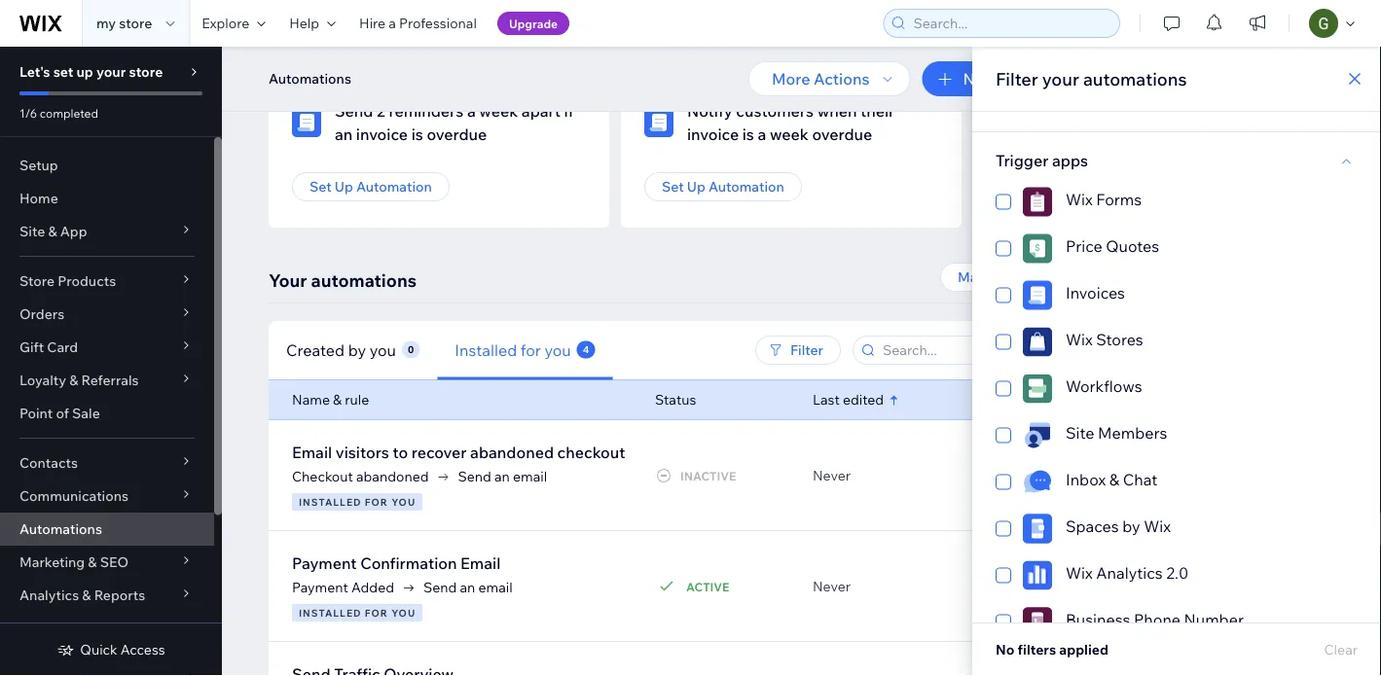Task type: describe. For each thing, give the bounding box(es) containing it.
their
[[860, 101, 895, 121]]

view summary for email visitors to recover abandoned checkout
[[900, 466, 1010, 486]]

category image for invoices
[[1023, 281, 1052, 310]]

active
[[686, 580, 729, 594]]

0 vertical spatial store
[[119, 15, 152, 32]]

name & rule
[[292, 391, 369, 408]]

category image for workflows
[[1023, 375, 1052, 404]]

point
[[19, 405, 53, 422]]

orders
[[19, 306, 64, 323]]

created
[[286, 340, 345, 360]]

no filters applied
[[996, 641, 1108, 658]]

invoice inside notify customers when their invoice is a week overdue
[[687, 125, 739, 144]]

gift card
[[19, 339, 78, 356]]

automations for automations button
[[269, 70, 351, 87]]

2.0
[[1166, 564, 1188, 583]]

Invoices checkbox
[[996, 281, 1358, 310]]

2
[[377, 101, 385, 121]]

chat
[[1123, 470, 1158, 490]]

manage
[[958, 269, 1010, 286]]

category image for price quotes
[[1023, 235, 1052, 264]]

& for inbox
[[1109, 470, 1119, 490]]

0
[[408, 344, 414, 356]]

point of sale
[[19, 405, 100, 422]]

& for marketing
[[88, 554, 97, 571]]

gift card button
[[0, 331, 214, 364]]

Workflows checkbox
[[996, 375, 1358, 404]]

site for site & app
[[19, 223, 45, 240]]

site & app button
[[0, 215, 214, 248]]

store inside sidebar element
[[129, 63, 163, 80]]

Business Phone Number checkbox
[[996, 608, 1358, 637]]

rule
[[345, 391, 369, 408]]

get paid on time for notify customers when their invoice is a week overdue
[[644, 70, 750, 85]]

marketing & seo button
[[0, 546, 214, 579]]

set up automation for an
[[309, 178, 432, 195]]

point of sale link
[[0, 397, 214, 430]]

summary for payment confirmation email
[[939, 577, 1010, 597]]

Spaces by Wix checkbox
[[996, 515, 1358, 544]]

a inside checkbox
[[1107, 87, 1116, 107]]

installed for you for confirmation
[[299, 607, 416, 619]]

for for confirmation
[[365, 607, 388, 619]]

installed for you
[[455, 340, 571, 360]]

view for payment confirmation email
[[900, 577, 936, 597]]

on for send
[[348, 70, 366, 85]]

my
[[96, 15, 116, 32]]

an for visitors
[[494, 468, 510, 485]]

created by you
[[286, 340, 396, 360]]

applied
[[1059, 641, 1108, 658]]

actions
[[814, 69, 870, 89]]

sale
[[72, 405, 100, 422]]

filter button
[[755, 336, 841, 365]]

seo
[[100, 554, 129, 571]]

payments
[[75, 620, 138, 637]]

your inside sidebar element
[[96, 63, 126, 80]]

installed for you for visitors
[[299, 496, 416, 508]]

price
[[1066, 237, 1102, 256]]

is inside notify customers when their invoice is a week overdue
[[742, 125, 754, 144]]

app
[[60, 223, 87, 240]]

Inbox & Chat checkbox
[[996, 468, 1358, 497]]

billing & payments button
[[0, 612, 214, 645]]

you for installed for you
[[544, 340, 571, 360]]

paid for send
[[318, 70, 345, 85]]

contacts
[[19, 455, 78, 472]]

& for billing
[[63, 620, 72, 637]]

0 vertical spatial search... field
[[908, 10, 1113, 37]]

time for 2
[[369, 70, 397, 85]]

site & app
[[19, 223, 87, 240]]

price quotes
[[1066, 237, 1159, 256]]

filters
[[1018, 641, 1056, 658]]

new automation
[[963, 69, 1086, 89]]

new
[[963, 69, 996, 89]]

customers
[[736, 101, 814, 121]]

setup link
[[0, 149, 214, 182]]

manage your quotas
[[958, 269, 1092, 286]]

site for site members
[[1066, 423, 1094, 443]]

phone
[[1134, 610, 1181, 630]]

marketing & seo
[[19, 554, 129, 571]]

site members
[[1066, 423, 1167, 443]]

wix inside checkbox
[[1144, 517, 1171, 536]]

& for analytics
[[82, 587, 91, 604]]

filter for filter your automations
[[996, 68, 1038, 90]]

payment added
[[292, 579, 394, 596]]

send inside checkbox
[[1066, 87, 1104, 107]]

hire a professional link
[[348, 0, 488, 47]]

let's set up your store
[[19, 63, 163, 80]]

sidebar element
[[0, 47, 222, 676]]

quick access button
[[57, 641, 165, 659]]

workflows
[[1066, 377, 1142, 396]]

explore
[[202, 15, 249, 32]]

send an email for to
[[458, 468, 547, 485]]

up for notify customers when their invoice is a week overdue
[[687, 178, 705, 195]]

1 horizontal spatial email
[[460, 554, 501, 573]]

forms
[[1096, 190, 1142, 209]]

quick access
[[80, 641, 165, 658]]

up
[[76, 63, 93, 80]]

1 horizontal spatial your
[[1042, 68, 1079, 90]]

professional
[[399, 15, 477, 32]]

referrals
[[81, 372, 139, 389]]

help button
[[278, 0, 348, 47]]

notify
[[687, 101, 733, 121]]

you for visitors
[[391, 496, 416, 508]]

reminders
[[389, 101, 464, 121]]

category image for wix forms
[[1023, 188, 1052, 217]]

Send a push notification checkbox
[[996, 85, 1358, 114]]

set for send 2 reminders a week apart if an invoice is overdue
[[309, 178, 331, 195]]

when
[[817, 101, 857, 121]]

1 horizontal spatial abandoned
[[470, 443, 554, 462]]

get paid on time for send 2 reminders a week apart if an invoice is overdue
[[292, 70, 397, 85]]

paid for notify
[[670, 70, 698, 85]]

for
[[521, 340, 541, 360]]

automation for notify customers when their invoice is a week overdue
[[708, 178, 784, 195]]

communications button
[[0, 480, 214, 513]]

payment confirmation email
[[292, 554, 501, 573]]

category image for spaces by wix
[[1023, 515, 1052, 544]]

more actions button
[[748, 61, 910, 96]]

view summary for payment confirmation email
[[900, 577, 1010, 597]]

inbox
[[1066, 470, 1106, 490]]

Site Members checkbox
[[996, 421, 1358, 451]]

view for email visitors to recover abandoned checkout
[[900, 466, 936, 486]]

get for notify customers when their invoice is a week overdue
[[644, 70, 668, 85]]

upgrade button
[[497, 12, 569, 35]]

wix analytics 2.0
[[1066, 564, 1188, 583]]

overdue inside notify customers when their invoice is a week overdue
[[812, 125, 872, 144]]

4
[[583, 344, 589, 356]]

loyalty & referrals
[[19, 372, 139, 389]]

& for name
[[333, 391, 342, 408]]

number
[[1184, 610, 1244, 630]]

send 2 reminders a week apart if an invoice is overdue
[[335, 101, 574, 144]]

never for email visitors to recover abandoned checkout
[[813, 467, 851, 484]]

1 horizontal spatial automations
[[1083, 68, 1187, 90]]

& for site
[[48, 223, 57, 240]]

by for you
[[348, 340, 366, 360]]

icon image for site
[[1023, 421, 1052, 451]]

apps
[[1052, 151, 1088, 170]]

automations link
[[0, 513, 214, 546]]

confirmation
[[360, 554, 457, 573]]



Task type: locate. For each thing, give the bounding box(es) containing it.
2 get from the left
[[644, 70, 668, 85]]

2 overdue from the left
[[812, 125, 872, 144]]

icon image left "site members"
[[1023, 421, 1052, 451]]

category image for notify customers when their invoice is a week overdue
[[644, 108, 673, 137]]

1 vertical spatial email
[[478, 579, 513, 596]]

category image for wix stores
[[1023, 328, 1052, 357]]

wix down inbox & chat 'checkbox'
[[1144, 517, 1171, 536]]

0 horizontal spatial set up automation
[[309, 178, 432, 195]]

a left the push
[[1107, 87, 1116, 107]]

installed
[[455, 340, 517, 360]]

& left chat
[[1109, 470, 1119, 490]]

1 vertical spatial category image
[[1023, 281, 1052, 310]]

installed for email
[[299, 496, 362, 508]]

access
[[121, 641, 165, 658]]

1 installed from the top
[[299, 496, 362, 508]]

1 vertical spatial payment
[[292, 579, 348, 596]]

2 icon image from the top
[[1023, 468, 1052, 497]]

& inside 'checkbox'
[[1109, 470, 1119, 490]]

time up notify
[[721, 70, 750, 85]]

1 up from the left
[[335, 178, 353, 195]]

payment for payment confirmation email
[[292, 554, 357, 573]]

0 horizontal spatial set
[[309, 178, 331, 195]]

get paid on time up 2
[[292, 70, 397, 85]]

1 you from the left
[[370, 340, 396, 360]]

1 horizontal spatial set up automation
[[662, 178, 784, 195]]

2 installed from the top
[[299, 607, 362, 619]]

& right loyalty on the bottom of page
[[69, 372, 78, 389]]

week left apart
[[479, 101, 518, 121]]

0 horizontal spatial week
[[479, 101, 518, 121]]

spaces by wix
[[1066, 517, 1171, 536]]

1 is from the left
[[411, 125, 423, 144]]

1 view summary from the top
[[900, 466, 1010, 486]]

view summary button for email visitors to recover abandoned checkout
[[876, 458, 1034, 493]]

& left the rule
[[333, 391, 342, 408]]

filter up the trigger
[[996, 68, 1038, 90]]

apart
[[522, 101, 561, 121]]

1 vertical spatial you
[[391, 607, 416, 619]]

1 set up automation button from the left
[[292, 172, 450, 201]]

search... field down manage
[[877, 337, 1079, 364]]

0 vertical spatial by
[[348, 340, 366, 360]]

automations inside sidebar element
[[19, 521, 102, 538]]

1 vertical spatial icon image
[[1023, 468, 1052, 497]]

wix down spaces
[[1066, 564, 1093, 583]]

by
[[348, 340, 366, 360], [1122, 517, 1140, 536]]

0 horizontal spatial email
[[292, 443, 332, 462]]

1/6
[[19, 106, 37, 120]]

category image up filters
[[1023, 562, 1052, 591]]

send down confirmation
[[423, 579, 457, 596]]

0 vertical spatial abandoned
[[470, 443, 554, 462]]

on down 'hire'
[[348, 70, 366, 85]]

1 vertical spatial analytics
[[19, 587, 79, 604]]

spaces
[[1066, 517, 1119, 536]]

on up notify
[[700, 70, 719, 85]]

you for confirmation
[[391, 607, 416, 619]]

category image left notify
[[644, 108, 673, 137]]

your left the push
[[1042, 68, 1079, 90]]

1 vertical spatial by
[[1122, 517, 1140, 536]]

set up automation
[[309, 178, 432, 195], [662, 178, 784, 195]]

1 horizontal spatial set up automation button
[[644, 172, 802, 201]]

automation right new
[[1000, 69, 1086, 89]]

0 horizontal spatial email
[[478, 579, 513, 596]]

2 installed for you from the top
[[299, 607, 416, 619]]

category image down 'manage your quotas' button
[[1023, 328, 1052, 357]]

1 view summary button from the top
[[876, 458, 1034, 493]]

last edited
[[813, 391, 884, 408]]

1 horizontal spatial is
[[742, 125, 754, 144]]

2 view summary from the top
[[900, 577, 1010, 597]]

2 on from the left
[[700, 70, 719, 85]]

1 invoice from the left
[[356, 125, 408, 144]]

0 horizontal spatial set up automation button
[[292, 172, 450, 201]]

loyalty & referrals button
[[0, 364, 214, 397]]

home
[[19, 190, 58, 207]]

set up automation button down 2
[[292, 172, 450, 201]]

analytics down marketing
[[19, 587, 79, 604]]

0 vertical spatial week
[[479, 101, 518, 121]]

1 get paid on time from the left
[[292, 70, 397, 85]]

analytics left 2.0
[[1096, 564, 1163, 583]]

2 set from the left
[[662, 178, 684, 195]]

send down email visitors to recover abandoned checkout
[[458, 468, 491, 485]]

0 horizontal spatial an
[[335, 125, 353, 144]]

2 for from the top
[[365, 607, 388, 619]]

0 horizontal spatial overdue
[[427, 125, 487, 144]]

overdue inside 'send 2 reminders a week apart if an invoice is overdue'
[[427, 125, 487, 144]]

2 up from the left
[[687, 178, 705, 195]]

your right up
[[96, 63, 126, 80]]

last
[[813, 391, 840, 408]]

automations down help button
[[269, 70, 351, 87]]

by right the "created"
[[348, 340, 366, 360]]

time up 2
[[369, 70, 397, 85]]

filter inside button
[[790, 342, 823, 359]]

1 vertical spatial search... field
[[877, 337, 1079, 364]]

1 vertical spatial automations
[[19, 521, 102, 538]]

0 horizontal spatial automations
[[311, 269, 417, 291]]

1 vertical spatial email
[[460, 554, 501, 573]]

0 horizontal spatial up
[[335, 178, 353, 195]]

category image for send 2 reminders a week apart if an invoice is overdue
[[292, 108, 321, 137]]

wix left stores
[[1066, 330, 1093, 349]]

send an email down confirmation
[[423, 579, 513, 596]]

send inside 'send 2 reminders a week apart if an invoice is overdue'
[[335, 101, 373, 121]]

analytics inside option
[[1096, 564, 1163, 583]]

1 horizontal spatial an
[[460, 579, 475, 596]]

store products
[[19, 273, 116, 290]]

setup
[[19, 157, 58, 174]]

1 horizontal spatial filter
[[996, 68, 1038, 90]]

inactive
[[680, 469, 736, 483]]

& left 'reports'
[[82, 587, 91, 604]]

site inside option
[[1066, 423, 1094, 443]]

Wix Analytics 2.0 checkbox
[[996, 562, 1358, 591]]

2 you from the top
[[391, 607, 416, 619]]

never for payment confirmation email
[[813, 578, 851, 595]]

2 horizontal spatial an
[[494, 468, 510, 485]]

your left quotas
[[1013, 269, 1042, 286]]

0 vertical spatial you
[[391, 496, 416, 508]]

automations up marketing
[[19, 521, 102, 538]]

overdue down when
[[812, 125, 872, 144]]

paid down help button
[[318, 70, 345, 85]]

1 summary from the top
[[939, 466, 1010, 486]]

get for send 2 reminders a week apart if an invoice is overdue
[[292, 70, 315, 85]]

you for created by you
[[370, 340, 396, 360]]

my store
[[96, 15, 152, 32]]

store products button
[[0, 265, 214, 298]]

wix forms
[[1066, 190, 1142, 209]]

wix for analytics
[[1066, 564, 1093, 583]]

set up automation down 2
[[309, 178, 432, 195]]

category image down automations button
[[292, 108, 321, 137]]

abandoned right the recover
[[470, 443, 554, 462]]

1 get from the left
[[292, 70, 315, 85]]

category image up manage your quotas
[[1023, 235, 1052, 264]]

0 horizontal spatial time
[[369, 70, 397, 85]]

1 horizontal spatial your
[[1013, 269, 1042, 286]]

you right 'for'
[[544, 340, 571, 360]]

your
[[96, 63, 126, 80], [1042, 68, 1079, 90]]

visitors
[[336, 443, 389, 462]]

category image left workflows
[[1023, 375, 1052, 404]]

stores
[[1096, 330, 1143, 349]]

notification
[[1159, 87, 1241, 107]]

wix inside option
[[1066, 564, 1093, 583]]

email
[[292, 443, 332, 462], [460, 554, 501, 573]]

0 vertical spatial category image
[[292, 108, 321, 137]]

1 on from the left
[[348, 70, 366, 85]]

2 set up automation from the left
[[662, 178, 784, 195]]

help
[[289, 15, 319, 32]]

1 horizontal spatial site
[[1066, 423, 1094, 443]]

2 set up automation button from the left
[[644, 172, 802, 201]]

1 vertical spatial never
[[813, 578, 851, 595]]

email for email visitors to recover abandoned checkout
[[513, 468, 547, 485]]

2 never from the top
[[813, 578, 851, 595]]

1 horizontal spatial time
[[721, 70, 750, 85]]

automations
[[269, 70, 351, 87], [19, 521, 102, 538]]

2 invoice from the left
[[687, 125, 739, 144]]

a right 'hire'
[[389, 15, 396, 32]]

email right confirmation
[[460, 554, 501, 573]]

1 time from the left
[[369, 70, 397, 85]]

0 vertical spatial automations
[[269, 70, 351, 87]]

0 horizontal spatial invoice
[[356, 125, 408, 144]]

2 vertical spatial category image
[[1023, 562, 1052, 591]]

set up automation button down notify
[[644, 172, 802, 201]]

a right reminders
[[467, 101, 476, 121]]

0 horizontal spatial site
[[19, 223, 45, 240]]

Wix Stores checkbox
[[996, 328, 1358, 357]]

1 horizontal spatial overdue
[[812, 125, 872, 144]]

0 horizontal spatial on
[[348, 70, 366, 85]]

1 never from the top
[[813, 467, 851, 484]]

Wix Forms checkbox
[[996, 188, 1358, 217]]

0 horizontal spatial by
[[348, 340, 366, 360]]

for down checkout abandoned
[[365, 496, 388, 508]]

time for customers
[[721, 70, 750, 85]]

abandoned down to at left bottom
[[356, 468, 429, 485]]

by inside spaces by wix checkbox
[[1122, 517, 1140, 536]]

payment up payment added at the left
[[292, 554, 357, 573]]

an down payment confirmation email
[[460, 579, 475, 596]]

marketing
[[19, 554, 85, 571]]

installed down checkout
[[299, 496, 362, 508]]

category image down trigger apps
[[1023, 188, 1052, 217]]

1 horizontal spatial paid
[[670, 70, 698, 85]]

set up automation for week
[[662, 178, 784, 195]]

email visitors to recover abandoned checkout
[[292, 443, 625, 462]]

0 vertical spatial automations
[[1083, 68, 1187, 90]]

send left 2
[[335, 101, 373, 121]]

trigger
[[996, 151, 1049, 170]]

is down customers in the right top of the page
[[742, 125, 754, 144]]

category image up filters
[[1023, 608, 1052, 637]]

payment for payment added
[[292, 579, 348, 596]]

automation down notify customers when their invoice is a week overdue
[[708, 178, 784, 195]]

&
[[48, 223, 57, 240], [69, 372, 78, 389], [333, 391, 342, 408], [1109, 470, 1119, 490], [88, 554, 97, 571], [82, 587, 91, 604], [63, 620, 72, 637]]

0 horizontal spatial automation
[[356, 178, 432, 195]]

category image for wix analytics 2.0
[[1023, 562, 1052, 591]]

1 horizontal spatial automation
[[708, 178, 784, 195]]

overdue
[[427, 125, 487, 144], [812, 125, 872, 144]]

1 vertical spatial filter
[[790, 342, 823, 359]]

filter your automations
[[996, 68, 1187, 90]]

1 view from the top
[[900, 466, 936, 486]]

store
[[119, 15, 152, 32], [129, 63, 163, 80]]

to
[[393, 443, 408, 462]]

& inside dropdown button
[[82, 587, 91, 604]]

summary for email visitors to recover abandoned checkout
[[939, 466, 1010, 486]]

Search... field
[[908, 10, 1113, 37], [877, 337, 1079, 364]]

is down reminders
[[411, 125, 423, 144]]

1 vertical spatial abandoned
[[356, 468, 429, 485]]

0 vertical spatial an
[[335, 125, 353, 144]]

0 vertical spatial site
[[19, 223, 45, 240]]

view summary button for payment confirmation email
[[876, 569, 1034, 604]]

installed for you down checkout abandoned
[[299, 496, 416, 508]]

& inside 'popup button'
[[88, 554, 97, 571]]

2 summary from the top
[[939, 577, 1010, 597]]

email
[[513, 468, 547, 485], [478, 579, 513, 596]]

automation for send 2 reminders a week apart if an invoice is overdue
[[356, 178, 432, 195]]

1 horizontal spatial on
[[700, 70, 719, 85]]

0 vertical spatial icon image
[[1023, 421, 1052, 451]]

0 horizontal spatial abandoned
[[356, 468, 429, 485]]

automation inside button
[[1000, 69, 1086, 89]]

0 vertical spatial payment
[[292, 554, 357, 573]]

payment
[[292, 554, 357, 573], [292, 579, 348, 596]]

1 vertical spatial an
[[494, 468, 510, 485]]

0 horizontal spatial is
[[411, 125, 423, 144]]

quotes
[[1106, 237, 1159, 256]]

2 you from the left
[[544, 340, 571, 360]]

checkout
[[557, 443, 625, 462]]

2 view from the top
[[900, 577, 936, 597]]

Price Quotes checkbox
[[996, 235, 1358, 264]]

0 horizontal spatial your
[[96, 63, 126, 80]]

tab list
[[269, 321, 697, 380]]

2 time from the left
[[721, 70, 750, 85]]

you down 'added'
[[391, 607, 416, 619]]

2 your from the left
[[269, 269, 307, 291]]

site inside popup button
[[19, 223, 45, 240]]

wix inside checkbox
[[1066, 190, 1093, 209]]

store
[[19, 273, 55, 290]]

0 horizontal spatial automations
[[19, 521, 102, 538]]

0 vertical spatial filter
[[996, 68, 1038, 90]]

quick
[[80, 641, 117, 658]]

members
[[1098, 423, 1167, 443]]

tab list containing created by you
[[269, 321, 697, 380]]

for down 'added'
[[365, 607, 388, 619]]

let's
[[19, 63, 50, 80]]

new automation button
[[922, 61, 1110, 96]]

2 paid from the left
[[670, 70, 698, 85]]

1 vertical spatial week
[[770, 125, 809, 144]]

you down to at left bottom
[[391, 496, 416, 508]]

1 horizontal spatial up
[[687, 178, 705, 195]]

by for wix
[[1122, 517, 1140, 536]]

set up automation down notify
[[662, 178, 784, 195]]

category image left spaces
[[1023, 515, 1052, 544]]

by inside tab list
[[348, 340, 366, 360]]

your inside button
[[1013, 269, 1042, 286]]

recover
[[411, 443, 467, 462]]

checkout abandoned
[[292, 468, 429, 485]]

& left app
[[48, 223, 57, 240]]

send an email for email
[[423, 579, 513, 596]]

on for notify
[[700, 70, 719, 85]]

1 vertical spatial view
[[900, 577, 936, 597]]

0 horizontal spatial analytics
[[19, 587, 79, 604]]

a inside notify customers when their invoice is a week overdue
[[758, 125, 766, 144]]

0 vertical spatial installed for you
[[299, 496, 416, 508]]

0 vertical spatial for
[[365, 496, 388, 508]]

billing & payments
[[19, 620, 138, 637]]

2 payment from the top
[[292, 579, 348, 596]]

1 vertical spatial for
[[365, 607, 388, 619]]

1 horizontal spatial invoice
[[687, 125, 739, 144]]

0 vertical spatial analytics
[[1096, 564, 1163, 583]]

week
[[479, 101, 518, 121], [770, 125, 809, 144]]

wix stores
[[1066, 330, 1143, 349]]

1 vertical spatial site
[[1066, 423, 1094, 443]]

filter for filter
[[790, 342, 823, 359]]

home link
[[0, 182, 214, 215]]

site up inbox
[[1066, 423, 1094, 443]]

0 vertical spatial view summary button
[[876, 458, 1034, 493]]

installed down payment added at the left
[[299, 607, 362, 619]]

1 horizontal spatial analytics
[[1096, 564, 1163, 583]]

1 overdue from the left
[[427, 125, 487, 144]]

set up automation button for an
[[292, 172, 450, 201]]

business
[[1066, 610, 1130, 630]]

analytics
[[1096, 564, 1163, 583], [19, 587, 79, 604]]

you
[[391, 496, 416, 508], [391, 607, 416, 619]]

1 paid from the left
[[318, 70, 345, 85]]

for for visitors
[[365, 496, 388, 508]]

0 vertical spatial email
[[292, 443, 332, 462]]

manage your quotas button
[[940, 263, 1110, 292]]

1 vertical spatial installed
[[299, 607, 362, 619]]

week down customers in the right top of the page
[[770, 125, 809, 144]]

up up the your automations
[[335, 178, 353, 195]]

an down automations button
[[335, 125, 353, 144]]

installed for payment
[[299, 607, 362, 619]]

1 installed for you from the top
[[299, 496, 416, 508]]

1 set up automation from the left
[[309, 178, 432, 195]]

of
[[56, 405, 69, 422]]

0 vertical spatial never
[[813, 467, 851, 484]]

& right billing
[[63, 620, 72, 637]]

your automations
[[269, 269, 417, 291]]

1 horizontal spatial email
[[513, 468, 547, 485]]

installed for you down payment added at the left
[[299, 607, 416, 619]]

a inside 'send 2 reminders a week apart if an invoice is overdue'
[[467, 101, 476, 121]]

automation down 2
[[356, 178, 432, 195]]

site down home
[[19, 223, 45, 240]]

1 horizontal spatial you
[[544, 340, 571, 360]]

search... field up new automation button
[[908, 10, 1113, 37]]

1 payment from the top
[[292, 554, 357, 573]]

edited
[[843, 391, 884, 408]]

name
[[292, 391, 330, 408]]

your up the "created"
[[269, 269, 307, 291]]

automations inside button
[[269, 70, 351, 87]]

1 horizontal spatial automations
[[269, 70, 351, 87]]

1 vertical spatial summary
[[939, 577, 1010, 597]]

invoice
[[356, 125, 408, 144], [687, 125, 739, 144]]

a down customers in the right top of the page
[[758, 125, 766, 144]]

1 you from the top
[[391, 496, 416, 508]]

0 vertical spatial view
[[900, 466, 936, 486]]

filter up last
[[790, 342, 823, 359]]

email for payment confirmation email
[[478, 579, 513, 596]]

category image for business phone number
[[1023, 608, 1052, 637]]

set for notify customers when their invoice is a week overdue
[[662, 178, 684, 195]]

you left 0
[[370, 340, 396, 360]]

wix left 'forms'
[[1066, 190, 1093, 209]]

0 horizontal spatial paid
[[318, 70, 345, 85]]

week inside notify customers when their invoice is a week overdue
[[770, 125, 809, 144]]

1 horizontal spatial get paid on time
[[644, 70, 750, 85]]

overdue down reminders
[[427, 125, 487, 144]]

send an email down email visitors to recover abandoned checkout
[[458, 468, 547, 485]]

week inside 'send 2 reminders a week apart if an invoice is overdue'
[[479, 101, 518, 121]]

0 horizontal spatial you
[[370, 340, 396, 360]]

category image
[[292, 108, 321, 137], [1023, 281, 1052, 310], [1023, 562, 1052, 591]]

invoice down notify
[[687, 125, 739, 144]]

an down email visitors to recover abandoned checkout
[[494, 468, 510, 485]]

wix inside "checkbox"
[[1066, 330, 1093, 349]]

on
[[348, 70, 366, 85], [700, 70, 719, 85]]

1 vertical spatial automations
[[311, 269, 417, 291]]

1 icon image from the top
[[1023, 421, 1052, 451]]

2 get paid on time from the left
[[644, 70, 750, 85]]

set
[[53, 63, 73, 80]]

trigger apps
[[996, 151, 1088, 170]]

payment left 'added'
[[292, 579, 348, 596]]

category image right manage
[[1023, 281, 1052, 310]]

hire
[[359, 15, 386, 32]]

for
[[365, 496, 388, 508], [365, 607, 388, 619]]

an inside 'send 2 reminders a week apart if an invoice is overdue'
[[335, 125, 353, 144]]

2 is from the left
[[742, 125, 754, 144]]

up for send 2 reminders a week apart if an invoice is overdue
[[335, 178, 353, 195]]

added
[[351, 579, 394, 596]]

1 your from the left
[[1013, 269, 1042, 286]]

contacts button
[[0, 447, 214, 480]]

installed
[[299, 496, 362, 508], [299, 607, 362, 619]]

email up checkout
[[292, 443, 332, 462]]

0 horizontal spatial your
[[269, 269, 307, 291]]

icon image left inbox
[[1023, 468, 1052, 497]]

set up automation button for week
[[644, 172, 802, 201]]

store down my store
[[129, 63, 163, 80]]

card
[[47, 339, 78, 356]]

more
[[772, 69, 810, 89]]

1 set from the left
[[309, 178, 331, 195]]

send left the push
[[1066, 87, 1104, 107]]

up down notify
[[687, 178, 705, 195]]

0 vertical spatial email
[[513, 468, 547, 485]]

an
[[335, 125, 353, 144], [494, 468, 510, 485], [460, 579, 475, 596]]

1 vertical spatial send an email
[[423, 579, 513, 596]]

by right spaces
[[1122, 517, 1140, 536]]

1 vertical spatial installed for you
[[299, 607, 416, 619]]

automations for automations link on the left bottom of the page
[[19, 521, 102, 538]]

automations
[[1083, 68, 1187, 90], [311, 269, 417, 291]]

2 vertical spatial an
[[460, 579, 475, 596]]

1 vertical spatial view summary button
[[876, 569, 1034, 604]]

an for confirmation
[[460, 579, 475, 596]]

2 horizontal spatial automation
[[1000, 69, 1086, 89]]

1 horizontal spatial get
[[644, 70, 668, 85]]

is inside 'send 2 reminders a week apart if an invoice is overdue'
[[411, 125, 423, 144]]

& for loyalty
[[69, 372, 78, 389]]

icon image
[[1023, 421, 1052, 451], [1023, 468, 1052, 497]]

category image
[[644, 108, 673, 137], [1023, 188, 1052, 217], [1023, 235, 1052, 264], [1023, 328, 1052, 357], [1023, 375, 1052, 404], [1023, 515, 1052, 544], [1023, 608, 1052, 637]]

1 horizontal spatial week
[[770, 125, 809, 144]]

store right my
[[119, 15, 152, 32]]

icon image for inbox
[[1023, 468, 1052, 497]]

inbox & chat
[[1066, 470, 1158, 490]]

invoice down 2
[[356, 125, 408, 144]]

analytics inside dropdown button
[[19, 587, 79, 604]]

& left seo
[[88, 554, 97, 571]]

1 vertical spatial view summary
[[900, 577, 1010, 597]]

1 horizontal spatial by
[[1122, 517, 1140, 536]]

orders button
[[0, 298, 214, 331]]

1 for from the top
[[365, 496, 388, 508]]

wix for forms
[[1066, 190, 1093, 209]]

wix for stores
[[1066, 330, 1093, 349]]

invoice inside 'send 2 reminders a week apart if an invoice is overdue'
[[356, 125, 408, 144]]

2 view summary button from the top
[[876, 569, 1034, 604]]

automations button
[[259, 64, 361, 93]]

paid up notify
[[670, 70, 698, 85]]

0 vertical spatial view summary
[[900, 466, 1010, 486]]

get paid on time up notify
[[644, 70, 750, 85]]



Task type: vqa. For each thing, say whether or not it's contained in the screenshot.
Payment Added
yes



